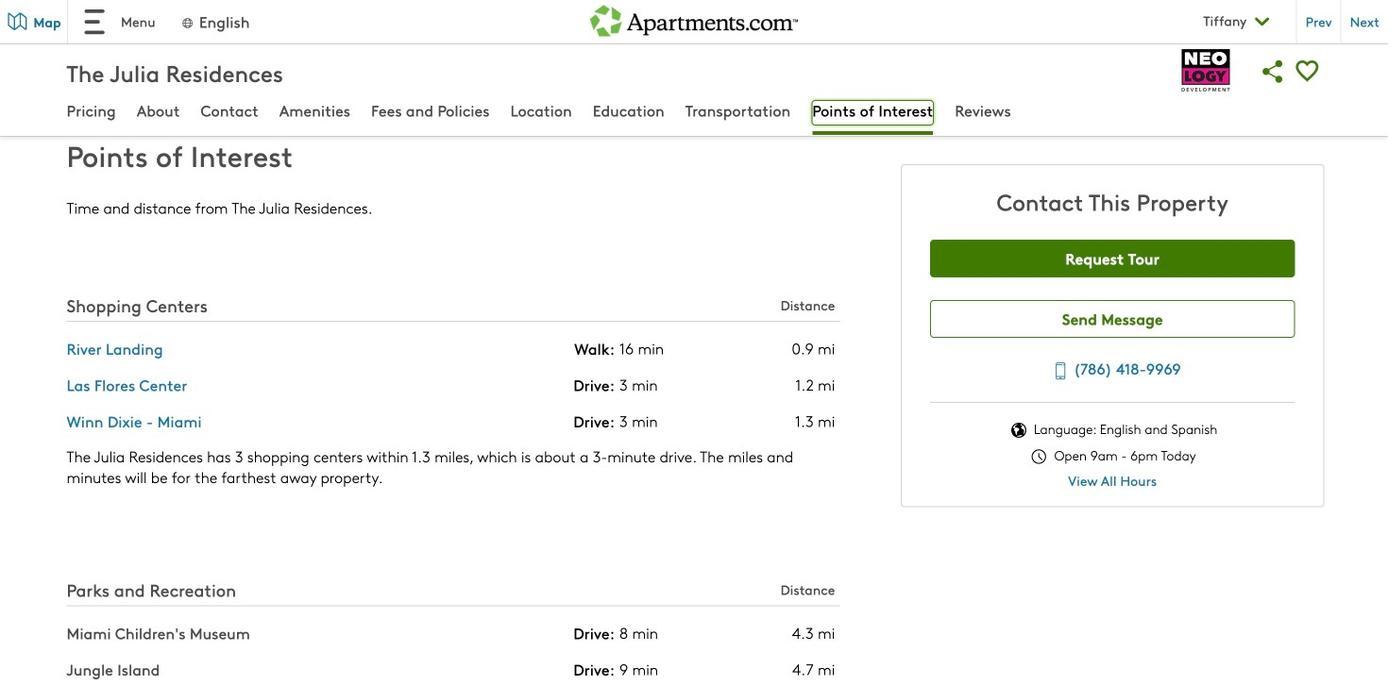 Task type: locate. For each thing, give the bounding box(es) containing it.
apartments.com logo image
[[590, 0, 798, 36]]

share listing image
[[1256, 54, 1290, 89]]

property management company logo image
[[1182, 49, 1230, 92]]



Task type: vqa. For each thing, say whether or not it's contained in the screenshot.
Share listing image
yes



